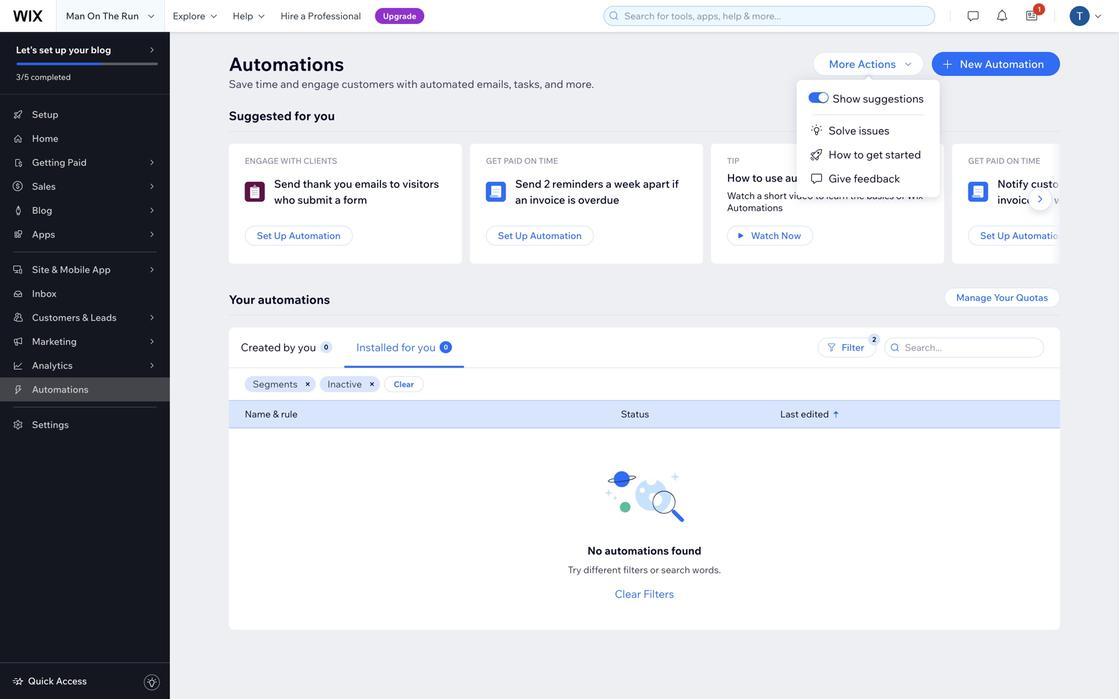 Task type: vqa. For each thing, say whether or not it's contained in the screenshot.
Name
yes



Task type: locate. For each thing, give the bounding box(es) containing it.
invoice
[[530, 193, 565, 207]]

paid up notify
[[986, 156, 1005, 166]]

to left get
[[854, 148, 864, 161]]

0 horizontal spatial set
[[257, 230, 272, 242]]

automations up by
[[258, 292, 330, 307]]

0 right by
[[324, 343, 328, 352]]

2 paid from the left
[[986, 156, 1005, 166]]

automations for automations
[[32, 384, 89, 396]]

watch inside button
[[751, 230, 779, 242]]

to left learn
[[816, 190, 825, 202]]

set
[[39, 44, 53, 56]]

on for send
[[524, 156, 537, 166]]

tab list containing created by you
[[229, 328, 650, 368]]

you for installed
[[418, 341, 436, 354]]

upgrade
[[383, 11, 417, 21]]

1 horizontal spatial set up automation
[[498, 230, 582, 242]]

time up 2
[[539, 156, 558, 166]]

1 horizontal spatial clear
[[615, 588, 641, 601]]

more actions
[[829, 57, 896, 71]]

name
[[245, 409, 271, 420]]

automation right new
[[985, 57, 1045, 71]]

send inside the 'send thank you emails to visitors who submit a form'
[[274, 177, 301, 191]]

sales button
[[0, 175, 170, 199]]

set up automation down invoice
[[498, 230, 582, 242]]

1 up from the left
[[274, 230, 287, 242]]

0 horizontal spatial on
[[524, 156, 537, 166]]

1 set up automation button from the left
[[245, 226, 353, 246]]

0 vertical spatial automations
[[229, 52, 344, 76]]

who
[[274, 193, 295, 207]]

category image left who
[[245, 182, 265, 202]]

0 horizontal spatial send
[[274, 177, 301, 191]]

1 your from the left
[[994, 292, 1014, 304]]

site & mobile app button
[[0, 258, 170, 282]]

1 horizontal spatial paid
[[986, 156, 1005, 166]]

and
[[280, 77, 299, 91], [545, 77, 564, 91]]

set up your automations
[[257, 230, 272, 242]]

automation down invoice
[[530, 230, 582, 242]]

& left the rule
[[273, 409, 279, 420]]

to right emails
[[390, 177, 400, 191]]

1 horizontal spatial get
[[969, 156, 985, 166]]

2 vertical spatial &
[[273, 409, 279, 420]]

clear down filters
[[615, 588, 641, 601]]

new automation button
[[932, 52, 1061, 76]]

1 horizontal spatial send
[[515, 177, 542, 191]]

0 vertical spatial clear
[[394, 380, 414, 390]]

clear for clear
[[394, 380, 414, 390]]

clear down "installed for you"
[[394, 380, 414, 390]]

1 horizontal spatial 0
[[444, 343, 448, 352]]

up down notify
[[998, 230, 1011, 242]]

how
[[829, 148, 852, 161], [727, 171, 750, 185]]

learn
[[827, 190, 848, 202]]

0 horizontal spatial category image
[[245, 182, 265, 202]]

0 horizontal spatial up
[[274, 230, 287, 242]]

set up automation
[[257, 230, 341, 242], [498, 230, 582, 242], [981, 230, 1065, 242]]

1 vertical spatial &
[[82, 312, 88, 324]]

& inside dropdown button
[[52, 264, 58, 276]]

to inside button
[[854, 148, 864, 161]]

0 horizontal spatial get paid on time
[[486, 156, 558, 166]]

your
[[994, 292, 1014, 304], [229, 292, 255, 307]]

a inside send 2 reminders a week apart if an invoice is overdue
[[606, 177, 612, 191]]

automations down analytics
[[32, 384, 89, 396]]

feedback
[[854, 172, 901, 185]]

notify customers when t
[[998, 177, 1120, 207]]

you inside the 'send thank you emails to visitors who submit a form'
[[334, 177, 352, 191]]

list containing how to use automations
[[229, 144, 1120, 264]]

2 0 from the left
[[444, 343, 448, 352]]

2 category image from the left
[[969, 182, 989, 202]]

1 horizontal spatial how
[[829, 148, 852, 161]]

last edited
[[781, 409, 829, 420]]

1 horizontal spatial on
[[1007, 156, 1020, 166]]

2 up from the left
[[515, 230, 528, 242]]

you right by
[[298, 341, 316, 354]]

1 set up automation from the left
[[257, 230, 341, 242]]

solve issues button
[[797, 119, 940, 143]]

installed for you
[[356, 341, 436, 354]]

2 set up automation from the left
[[498, 230, 582, 242]]

suggested for you
[[229, 108, 335, 123]]

3/5
[[16, 72, 29, 82]]

up down an
[[515, 230, 528, 242]]

a left week
[[606, 177, 612, 191]]

2 horizontal spatial set up automation
[[981, 230, 1065, 242]]

apps
[[32, 229, 55, 240]]

2 on from the left
[[1007, 156, 1020, 166]]

of
[[897, 190, 905, 202]]

automation for send thank you emails to visitors who submit a form
[[289, 230, 341, 242]]

inbox
[[32, 288, 56, 300]]

2 and from the left
[[545, 77, 564, 91]]

0 horizontal spatial time
[[539, 156, 558, 166]]

2 set from the left
[[498, 230, 513, 242]]

1 horizontal spatial &
[[82, 312, 88, 324]]

automations inside no automations found try different filters or search words.
[[605, 544, 669, 558]]

automations inside automations save time and engage customers with automated emails, tasks, and more.
[[229, 52, 344, 76]]

you for send
[[334, 177, 352, 191]]

inbox link
[[0, 282, 170, 306]]

category image for send
[[245, 182, 265, 202]]

1 horizontal spatial for
[[401, 341, 415, 354]]

suggested
[[229, 108, 292, 123]]

1 horizontal spatial category image
[[969, 182, 989, 202]]

set up automation down who
[[257, 230, 341, 242]]

0 horizontal spatial paid
[[504, 156, 523, 166]]

Search... field
[[901, 339, 1040, 357]]

1 horizontal spatial customers
[[1032, 177, 1085, 191]]

1 horizontal spatial automations
[[605, 544, 669, 558]]

2 get paid on time from the left
[[969, 156, 1041, 166]]

2 get from the left
[[969, 156, 985, 166]]

and left the more.
[[545, 77, 564, 91]]

0 horizontal spatial set up automation
[[257, 230, 341, 242]]

0 horizontal spatial for
[[295, 108, 311, 123]]

set for send 2 reminders a week apart if an invoice is overdue
[[498, 230, 513, 242]]

0 horizontal spatial customers
[[342, 77, 394, 91]]

1 and from the left
[[280, 77, 299, 91]]

0 horizontal spatial automations
[[32, 384, 89, 396]]

reminders
[[552, 177, 604, 191]]

clients
[[304, 156, 337, 166]]

how down tip
[[727, 171, 750, 185]]

1 vertical spatial how
[[727, 171, 750, 185]]

1 horizontal spatial and
[[545, 77, 564, 91]]

1 vertical spatial watch
[[751, 230, 779, 242]]

0 horizontal spatial automations
[[258, 292, 330, 307]]

customers
[[342, 77, 394, 91], [1032, 177, 1085, 191]]

send for an
[[515, 177, 542, 191]]

run
[[121, 10, 139, 22]]

category image
[[486, 182, 506, 202]]

customers left the with
[[342, 77, 394, 91]]

clear filters button
[[615, 586, 674, 602]]

0
[[324, 343, 328, 352], [444, 343, 448, 352]]

access
[[56, 676, 87, 687]]

automations
[[786, 171, 849, 185], [258, 292, 330, 307], [605, 544, 669, 558]]

up for submit
[[274, 230, 287, 242]]

watch left now
[[751, 230, 779, 242]]

2 horizontal spatial set
[[981, 230, 996, 242]]

0 horizontal spatial how
[[727, 171, 750, 185]]

rule
[[281, 409, 298, 420]]

a left short
[[757, 190, 762, 202]]

automations for no automations found try different filters or search words.
[[605, 544, 669, 558]]

&
[[52, 264, 58, 276], [82, 312, 88, 324], [273, 409, 279, 420]]

notify
[[998, 177, 1029, 191]]

send inside send 2 reminders a week apart if an invoice is overdue
[[515, 177, 542, 191]]

set up automation down notify
[[981, 230, 1065, 242]]

up for an
[[515, 230, 528, 242]]

0 vertical spatial watch
[[727, 190, 755, 202]]

0 vertical spatial customers
[[342, 77, 394, 91]]

automation inside button
[[985, 57, 1045, 71]]

2 time from the left
[[1021, 156, 1041, 166]]

a right hire
[[301, 10, 306, 22]]

1 vertical spatial clear
[[615, 588, 641, 601]]

set
[[257, 230, 272, 242], [498, 230, 513, 242], [981, 230, 996, 242]]

0 horizontal spatial 0
[[324, 343, 328, 352]]

0 horizontal spatial clear
[[394, 380, 414, 390]]

watch left short
[[727, 190, 755, 202]]

set up automation button down invoice
[[486, 226, 594, 246]]

category image
[[245, 182, 265, 202], [969, 182, 989, 202]]

1 horizontal spatial time
[[1021, 156, 1041, 166]]

for
[[295, 108, 311, 123], [401, 341, 415, 354]]

show
[[833, 92, 861, 105]]

1 get paid on time from the left
[[486, 156, 558, 166]]

1 send from the left
[[274, 177, 301, 191]]

status
[[621, 409, 649, 420]]

you for created
[[298, 341, 316, 354]]

0 vertical spatial automations
[[786, 171, 849, 185]]

1 get from the left
[[486, 156, 502, 166]]

0 horizontal spatial &
[[52, 264, 58, 276]]

3 set from the left
[[981, 230, 996, 242]]

2 horizontal spatial &
[[273, 409, 279, 420]]

to inside the 'send thank you emails to visitors who submit a form'
[[390, 177, 400, 191]]

menu
[[797, 87, 940, 191]]

your up created
[[229, 292, 255, 307]]

paid up category icon
[[504, 156, 523, 166]]

set for notify customers when t
[[981, 230, 996, 242]]

1 vertical spatial automations
[[258, 292, 330, 307]]

give
[[829, 172, 852, 185]]

2 vertical spatial automations
[[605, 544, 669, 558]]

up down who
[[274, 230, 287, 242]]

is
[[568, 193, 576, 207]]

more actions button
[[813, 52, 924, 76]]

2 horizontal spatial automations
[[786, 171, 849, 185]]

issues
[[859, 124, 890, 137]]

marketing
[[32, 336, 77, 348]]

1 set from the left
[[257, 230, 272, 242]]

1 button
[[1018, 0, 1047, 32]]

get paid on time up notify
[[969, 156, 1041, 166]]

0 horizontal spatial get
[[486, 156, 502, 166]]

getting paid button
[[0, 151, 170, 175]]

list
[[229, 144, 1120, 264]]

tip how to use automations watch a short video to learn the basics of wix automations
[[727, 156, 924, 214]]

automations up time
[[229, 52, 344, 76]]

automation down the submit
[[289, 230, 341, 242]]

2 horizontal spatial automations
[[727, 202, 783, 214]]

0 horizontal spatial your
[[229, 292, 255, 307]]

0 horizontal spatial set up automation button
[[245, 226, 353, 246]]

1 vertical spatial for
[[401, 341, 415, 354]]

1 horizontal spatial set up automation button
[[486, 226, 594, 246]]

menu containing show suggestions
[[797, 87, 940, 191]]

a left form
[[335, 193, 341, 207]]

& inside dropdown button
[[82, 312, 88, 324]]

with
[[397, 77, 418, 91]]

send up an
[[515, 177, 542, 191]]

set up automation button down notify
[[969, 226, 1077, 246]]

emails,
[[477, 77, 512, 91]]

automations up "video"
[[786, 171, 849, 185]]

1 horizontal spatial get paid on time
[[969, 156, 1041, 166]]

automations down short
[[727, 202, 783, 214]]

customers & leads
[[32, 312, 117, 324]]

customers inside automations save time and engage customers with automated emails, tasks, and more.
[[342, 77, 394, 91]]

customers left when at the right of the page
[[1032, 177, 1085, 191]]

how inside "tip how to use automations watch a short video to learn the basics of wix automations"
[[727, 171, 750, 185]]

1
[[1038, 5, 1041, 13]]

1 horizontal spatial set
[[498, 230, 513, 242]]

1 0 from the left
[[324, 343, 328, 352]]

on up an
[[524, 156, 537, 166]]

set up automation for submit
[[257, 230, 341, 242]]

time up notify
[[1021, 156, 1041, 166]]

up
[[274, 230, 287, 242], [515, 230, 528, 242], [998, 230, 1011, 242]]

get paid on time up 2
[[486, 156, 558, 166]]

leads
[[90, 312, 117, 324]]

you down engage
[[314, 108, 335, 123]]

automations
[[229, 52, 344, 76], [727, 202, 783, 214], [32, 384, 89, 396]]

your left "quotas"
[[994, 292, 1014, 304]]

& right site
[[52, 264, 58, 276]]

1 vertical spatial customers
[[1032, 177, 1085, 191]]

sales
[[32, 181, 56, 192]]

tasks,
[[514, 77, 542, 91]]

found
[[672, 544, 702, 558]]

Search for tools, apps, help & more... field
[[621, 7, 931, 25]]

1 on from the left
[[524, 156, 537, 166]]

home
[[32, 133, 58, 144]]

1 vertical spatial automations
[[727, 202, 783, 214]]

2 your from the left
[[229, 292, 255, 307]]

send
[[274, 177, 301, 191], [515, 177, 542, 191]]

tab list
[[229, 328, 650, 368]]

send up who
[[274, 177, 301, 191]]

1 horizontal spatial up
[[515, 230, 528, 242]]

filter button
[[818, 338, 877, 358]]

& left 'leads'
[[82, 312, 88, 324]]

you up form
[[334, 177, 352, 191]]

how up give
[[829, 148, 852, 161]]

1 horizontal spatial your
[[994, 292, 1014, 304]]

your inside manage your quotas button
[[994, 292, 1014, 304]]

category image left notify
[[969, 182, 989, 202]]

2 horizontal spatial up
[[998, 230, 1011, 242]]

0 horizontal spatial and
[[280, 77, 299, 91]]

time for customers
[[1021, 156, 1041, 166]]

watch inside "tip how to use automations watch a short video to learn the basics of wix automations"
[[727, 190, 755, 202]]

a inside the 'send thank you emails to visitors who submit a form'
[[335, 193, 341, 207]]

set down category icon
[[498, 230, 513, 242]]

for down engage
[[295, 108, 311, 123]]

watch
[[727, 190, 755, 202], [751, 230, 779, 242]]

filter
[[842, 342, 865, 354]]

to
[[854, 148, 864, 161], [753, 171, 763, 185], [390, 177, 400, 191], [816, 190, 825, 202]]

created
[[241, 341, 281, 354]]

you up clear button
[[418, 341, 436, 354]]

1 horizontal spatial automations
[[229, 52, 344, 76]]

2 vertical spatial automations
[[32, 384, 89, 396]]

0 vertical spatial &
[[52, 264, 58, 276]]

2 set up automation button from the left
[[486, 226, 594, 246]]

1 category image from the left
[[245, 182, 265, 202]]

with
[[280, 156, 302, 166]]

how inside button
[[829, 148, 852, 161]]

engage
[[302, 77, 339, 91]]

category image for notify
[[969, 182, 989, 202]]

help button
[[225, 0, 273, 32]]

automation down the notify customers when t in the top of the page
[[1013, 230, 1065, 242]]

0 vertical spatial for
[[295, 108, 311, 123]]

filters
[[623, 564, 648, 576]]

0 right "installed for you"
[[444, 343, 448, 352]]

2 send from the left
[[515, 177, 542, 191]]

automations for automations save time and engage customers with automated emails, tasks, and more.
[[229, 52, 344, 76]]

automations inside sidebar element
[[32, 384, 89, 396]]

1 time from the left
[[539, 156, 558, 166]]

for for suggested
[[295, 108, 311, 123]]

automations up filters
[[605, 544, 669, 558]]

on up notify
[[1007, 156, 1020, 166]]

and right time
[[280, 77, 299, 91]]

& for site
[[52, 264, 58, 276]]

set up automation button down who
[[245, 226, 353, 246]]

1 paid from the left
[[504, 156, 523, 166]]

0 vertical spatial how
[[829, 148, 852, 161]]

set up automation for an
[[498, 230, 582, 242]]

for right installed
[[401, 341, 415, 354]]

set for send thank you emails to visitors who submit a form
[[257, 230, 272, 242]]

2 horizontal spatial set up automation button
[[969, 226, 1077, 246]]

get
[[486, 156, 502, 166], [969, 156, 985, 166]]

set up manage
[[981, 230, 996, 242]]



Task type: describe. For each thing, give the bounding box(es) containing it.
form
[[343, 193, 367, 207]]

on
[[87, 10, 101, 22]]

if
[[672, 177, 679, 191]]

a inside "tip how to use automations watch a short video to learn the basics of wix automations"
[[757, 190, 762, 202]]

name & rule
[[245, 409, 298, 420]]

by
[[283, 341, 296, 354]]

automations for your automations
[[258, 292, 330, 307]]

words.
[[692, 564, 721, 576]]

app
[[92, 264, 111, 276]]

3 set up automation button from the left
[[969, 226, 1077, 246]]

blog button
[[0, 199, 170, 223]]

different
[[584, 564, 621, 576]]

get for notify customers when t
[[969, 156, 985, 166]]

get
[[867, 148, 883, 161]]

no
[[588, 544, 603, 558]]

automations save time and engage customers with automated emails, tasks, and more.
[[229, 52, 594, 91]]

use
[[765, 171, 783, 185]]

automations inside "tip how to use automations watch a short video to learn the basics of wix automations"
[[786, 171, 849, 185]]

get paid on time for notify customers when t
[[969, 156, 1041, 166]]

automated
[[420, 77, 475, 91]]

show suggestions button
[[797, 87, 940, 111]]

paid for send
[[504, 156, 523, 166]]

manage
[[957, 292, 992, 304]]

or
[[650, 564, 659, 576]]

set up automation button for submit
[[245, 226, 353, 246]]

the
[[850, 190, 865, 202]]

started
[[886, 148, 922, 161]]

hire
[[281, 10, 299, 22]]

tip
[[727, 156, 740, 166]]

solve issues
[[829, 124, 890, 137]]

sidebar element
[[0, 32, 170, 700]]

marketing button
[[0, 330, 170, 354]]

let's set up your blog
[[16, 44, 111, 56]]

& for customers
[[82, 312, 88, 324]]

automation for notify customers when t
[[1013, 230, 1065, 242]]

manage your quotas
[[957, 292, 1049, 304]]

get for send 2 reminders a week apart if an invoice is overdue
[[486, 156, 502, 166]]

how to get started
[[829, 148, 922, 161]]

your automations
[[229, 292, 330, 307]]

give feedback button
[[797, 167, 940, 191]]

let's
[[16, 44, 37, 56]]

no automations found try different filters or search words.
[[568, 544, 721, 576]]

now
[[782, 230, 802, 242]]

blog
[[91, 44, 111, 56]]

for for installed
[[401, 341, 415, 354]]

paid
[[67, 157, 87, 168]]

getting paid
[[32, 157, 87, 168]]

0 for created by you
[[324, 343, 328, 352]]

watch now
[[751, 230, 802, 242]]

t
[[1117, 177, 1120, 191]]

short
[[764, 190, 787, 202]]

help
[[233, 10, 253, 22]]

customers
[[32, 312, 80, 324]]

time for 2
[[539, 156, 558, 166]]

created by you
[[241, 341, 316, 354]]

segments
[[253, 379, 298, 390]]

site & mobile app
[[32, 264, 111, 276]]

clear for clear filters
[[615, 588, 641, 601]]

analytics button
[[0, 354, 170, 378]]

send for submit
[[274, 177, 301, 191]]

solve
[[829, 124, 857, 137]]

show suggestions
[[833, 92, 924, 105]]

paid for notify
[[986, 156, 1005, 166]]

blog
[[32, 205, 52, 216]]

overdue
[[578, 193, 620, 207]]

basics
[[867, 190, 894, 202]]

0 for installed for you
[[444, 343, 448, 352]]

settings link
[[0, 413, 170, 437]]

emails
[[355, 177, 387, 191]]

automation for send 2 reminders a week apart if an invoice is overdue
[[530, 230, 582, 242]]

set up automation button for an
[[486, 226, 594, 246]]

3 up from the left
[[998, 230, 1011, 242]]

site
[[32, 264, 49, 276]]

settings
[[32, 419, 69, 431]]

give feedback
[[829, 172, 901, 185]]

automations inside "tip how to use automations watch a short video to learn the basics of wix automations"
[[727, 202, 783, 214]]

2
[[544, 177, 550, 191]]

video
[[789, 190, 813, 202]]

automations link
[[0, 378, 170, 402]]

filters
[[644, 588, 674, 601]]

engage
[[245, 156, 279, 166]]

get paid on time for send 2 reminders a week apart if an invoice is overdue
[[486, 156, 558, 166]]

time
[[256, 77, 278, 91]]

& for name
[[273, 409, 279, 420]]

explore
[[173, 10, 205, 22]]

on for notify
[[1007, 156, 1020, 166]]

last
[[781, 409, 799, 420]]

3/5 completed
[[16, 72, 71, 82]]

customers inside the notify customers when t
[[1032, 177, 1085, 191]]

hire a professional link
[[273, 0, 369, 32]]

search
[[662, 564, 690, 576]]

to left use
[[753, 171, 763, 185]]

submit
[[298, 193, 333, 207]]

thank
[[303, 177, 332, 191]]

clear filters
[[615, 588, 674, 601]]

watch now button
[[727, 226, 814, 246]]

you for suggested
[[314, 108, 335, 123]]

setup link
[[0, 103, 170, 127]]

quotas
[[1016, 292, 1049, 304]]

quick
[[28, 676, 54, 687]]

man on the run
[[66, 10, 139, 22]]

how to get started button
[[797, 143, 940, 167]]

getting
[[32, 157, 65, 168]]

apps button
[[0, 223, 170, 247]]

quick access button
[[12, 676, 87, 688]]

3 set up automation from the left
[[981, 230, 1065, 242]]

apart
[[643, 177, 670, 191]]



